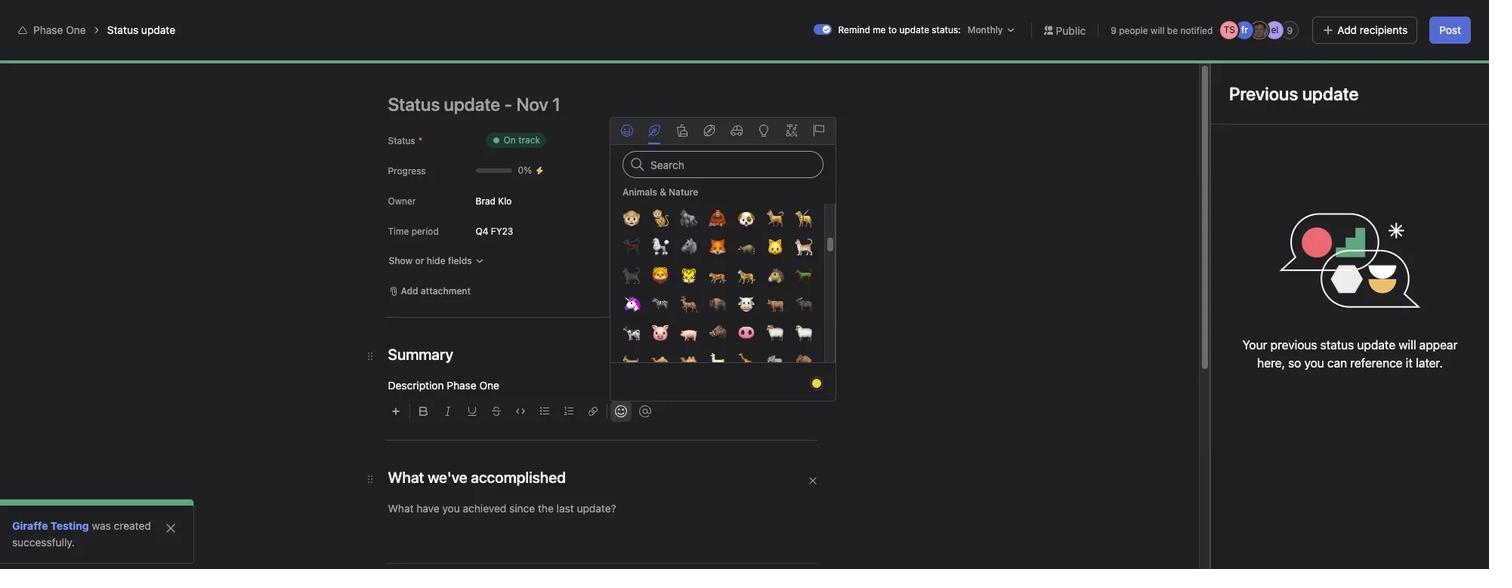 Task type: locate. For each thing, give the bounding box(es) containing it.
phase one
[[33, 23, 86, 36]]

1 horizontal spatial add
[[1338, 23, 1358, 36]]

list box
[[567, 6, 929, 30]]

phase up underline image
[[447, 379, 477, 392]]

9 for 9
[[1288, 25, 1293, 36]]

on track right fy23
[[515, 225, 557, 238]]

add attachment
[[401, 286, 471, 297]]

0 horizontal spatial phase
[[33, 23, 63, 36]]

0 horizontal spatial status
[[107, 23, 138, 36]]

underline image
[[468, 407, 477, 416]]

9 left people
[[1111, 25, 1117, 36]]

goals
[[321, 47, 347, 60], [614, 297, 637, 308], [641, 359, 667, 372]]

project
[[123, 521, 158, 534]]

Search field
[[623, 151, 824, 178]]

on track up the 0%
[[504, 135, 540, 146]]

show or hide fields button
[[382, 251, 491, 272]]

goal
[[697, 393, 718, 406]]

0 vertical spatial will
[[1151, 25, 1165, 36]]

sub- right the use
[[618, 359, 641, 372]]

insert an object image
[[391, 407, 400, 416]]

add
[[1370, 12, 1387, 23], [1338, 23, 1358, 36], [401, 286, 418, 297]]

status
[[1321, 339, 1355, 352]]

reference
[[1351, 357, 1403, 370]]

invite button
[[14, 537, 79, 564]]

status for status *
[[388, 135, 416, 147]]

0 vertical spatial ja
[[1255, 24, 1265, 36]]

0 vertical spatial on track
[[504, 135, 540, 146]]

functional
[[72, 521, 121, 534]]

2 horizontal spatial add
[[1370, 12, 1387, 23]]

Section title text field
[[388, 345, 453, 366]]

0 vertical spatial fr
[[1242, 24, 1249, 36]]

goals right 🐐 "icon"
[[641, 359, 667, 372]]

🦮 image
[[795, 209, 813, 228]]

testing
[[51, 520, 89, 533]]

on up klo
[[504, 135, 516, 146]]

add inside button
[[1338, 23, 1358, 36]]

status left *
[[388, 135, 416, 147]]

ja left el
[[1255, 24, 1265, 36]]

🦙 image
[[709, 353, 727, 371]]

team sprint goal link
[[362, 45, 446, 62]]

to right "me"
[[889, 24, 897, 36]]

status up home link
[[107, 23, 138, 36]]

2 vertical spatial goals
[[641, 359, 667, 372]]

1 vertical spatial sub-
[[618, 359, 641, 372]]

🐺 image
[[680, 238, 698, 256]]

monthly button
[[964, 23, 1019, 38]]

sub-
[[594, 297, 614, 308], [618, 359, 641, 372], [674, 393, 697, 406]]

on track
[[504, 135, 540, 146], [515, 225, 557, 238]]

numbered list image
[[564, 407, 573, 416]]

1 vertical spatial ts
[[1354, 58, 1365, 70]]

sub- right no
[[594, 297, 614, 308]]

automatically
[[683, 359, 748, 372]]

one
[[66, 23, 86, 36], [480, 379, 500, 392]]

0 horizontal spatial to
[[670, 359, 680, 372]]

1 horizontal spatial status
[[388, 135, 416, 147]]

description up bold icon
[[388, 379, 444, 392]]

🦧 image
[[709, 209, 727, 228]]

goal
[[424, 47, 446, 60]]

one up strikethrough icon
[[480, 379, 500, 392]]

here,
[[1258, 357, 1286, 370]]

el
[[1272, 24, 1279, 36]]

remind me to update status:
[[839, 24, 961, 36]]

remind
[[839, 24, 871, 36]]

1 vertical spatial on track
[[515, 225, 557, 238]]

strikethrough image
[[492, 407, 501, 416]]

🦍 image
[[680, 209, 698, 228]]

my workspace goals
[[248, 47, 347, 60]]

update left status:
[[900, 24, 930, 36]]

0 horizontal spatial 9
[[1111, 25, 1117, 36]]

track up the 0%
[[519, 135, 540, 146]]

🐈‍⬛ image
[[622, 267, 641, 285]]

0 horizontal spatial one
[[66, 23, 86, 36]]

0 horizontal spatial add
[[401, 286, 418, 297]]

1 vertical spatial will
[[1399, 339, 1417, 352]]

0 vertical spatial remove section image
[[808, 354, 817, 363]]

the status?
[[544, 190, 620, 207]]

🐮 image
[[737, 296, 755, 314]]

1 horizontal spatial to
[[889, 24, 897, 36]]

1 vertical spatial to
[[670, 359, 680, 372]]

🦌 image
[[680, 296, 698, 314]]

connect
[[621, 393, 663, 406]]

*
[[419, 135, 423, 147]]

🐐 image
[[622, 353, 641, 371]]

giraffe
[[12, 520, 48, 533]]

fr
[[1242, 24, 1249, 36], [1371, 58, 1378, 70]]

add inside dropdown button
[[401, 286, 418, 297]]

2 horizontal spatial goals
[[641, 359, 667, 372]]

be
[[1168, 25, 1178, 36]]

home
[[39, 51, 68, 64]]

0 horizontal spatial what's
[[493, 190, 541, 207]]

track for on track button
[[532, 225, 557, 238]]

progress.
[[840, 359, 886, 372]]

1 vertical spatial status
[[388, 135, 416, 147]]

🦣 image
[[795, 353, 813, 371]]

1 horizontal spatial fr
[[1371, 58, 1378, 70]]

🦬 image
[[709, 296, 727, 314]]

0 vertical spatial to
[[889, 24, 897, 36]]

1 horizontal spatial 9
[[1288, 25, 1293, 36]]

0 vertical spatial description
[[388, 379, 444, 392]]

remove section image
[[808, 354, 817, 363], [808, 477, 817, 486]]

status for status update
[[107, 23, 138, 36]]

one up home link
[[66, 23, 86, 36]]

🐖 image
[[680, 324, 698, 342]]

0 horizontal spatial ts
[[1224, 24, 1236, 36]]

on track inside button
[[515, 225, 557, 238]]

🐕 image
[[766, 209, 784, 228]]

🦄 image
[[622, 296, 641, 314]]

what's down the 0%
[[493, 190, 541, 207]]

track down the what's the status?
[[532, 225, 557, 238]]

sub- for use
[[618, 359, 641, 372]]

0 vertical spatial status
[[107, 23, 138, 36]]

0 horizontal spatial sub-
[[594, 297, 614, 308]]

i
[[87, 497, 90, 509]]

time
[[388, 226, 409, 237]]

trial
[[1236, 7, 1252, 18]]

track for off track button
[[681, 225, 706, 238]]

🦓 image
[[651, 296, 669, 314]]

9 right el
[[1288, 25, 1293, 36]]

1 horizontal spatial phase
[[447, 379, 477, 392]]

1 horizontal spatial description
[[493, 472, 557, 485]]

remove section image for what we've accomplished text box
[[808, 477, 817, 486]]

1 horizontal spatial one
[[480, 379, 500, 392]]

update up 'reference'
[[1358, 339, 1396, 352]]

🐃 image
[[795, 296, 813, 314]]

goals left team
[[321, 47, 347, 60]]

billing
[[1389, 12, 1415, 23]]

attachment
[[421, 286, 471, 297]]

cross-functional project plan link
[[9, 515, 181, 540]]

description down "code" icon
[[493, 472, 557, 485]]

monthly
[[968, 24, 1004, 36]]

ts
[[1224, 24, 1236, 36], [1354, 58, 1365, 70]]

will left "be"
[[1151, 25, 1165, 36]]

2 horizontal spatial sub-
[[674, 393, 697, 406]]

sprint
[[391, 47, 421, 60]]

0 horizontal spatial fr
[[1242, 24, 1249, 36]]

brad
[[476, 195, 496, 207]]

what's for what's in my trial?
[[1268, 12, 1298, 23]]

will
[[1151, 25, 1165, 36], [1399, 339, 1417, 352]]

description
[[388, 379, 444, 392], [493, 472, 557, 485]]

1 vertical spatial ja
[[1385, 58, 1395, 70]]

will up it
[[1399, 339, 1417, 352]]

0 vertical spatial on
[[504, 135, 516, 146]]

giraffe testing link
[[12, 520, 89, 533]]

phase right hide sidebar image
[[33, 23, 63, 36]]

code image
[[516, 407, 525, 416]]

switch
[[814, 24, 833, 35]]

add inside button
[[1370, 12, 1387, 23]]

workspace
[[266, 47, 318, 60]]

add for add attachment
[[401, 286, 418, 297]]

Title of update text field
[[388, 88, 842, 121]]

2 vertical spatial sub-
[[674, 393, 697, 406]]

fr right bk
[[1371, 58, 1378, 70]]

on
[[504, 135, 516, 146], [515, 225, 529, 238]]

share button
[[1421, 54, 1472, 75]]

at
[[594, 225, 605, 238]]

show
[[389, 255, 413, 267]]

1 vertical spatial description
[[493, 472, 557, 485]]

ts right bk
[[1354, 58, 1365, 70]]

recipients
[[1360, 23, 1408, 36]]

track right off
[[681, 225, 706, 238]]

1 vertical spatial what's
[[493, 190, 541, 207]]

off
[[663, 225, 678, 238]]

🐂 image
[[766, 296, 784, 314]]

add billing info
[[1370, 12, 1433, 23]]

template i link
[[9, 491, 172, 515]]

0 vertical spatial what's
[[1268, 12, 1298, 23]]

update up home link
[[141, 23, 175, 36]]

a
[[665, 393, 671, 406]]

1 9 from the left
[[1111, 25, 1117, 36]]

🐆 image
[[737, 267, 755, 285]]

0%
[[518, 165, 532, 176]]

sub- right a
[[674, 393, 697, 406]]

ja left 10
[[1385, 58, 1395, 70]]

template i
[[39, 497, 90, 509]]

1 horizontal spatial what's
[[1268, 12, 1298, 23]]

0 vertical spatial phase
[[33, 23, 63, 36]]

0 vertical spatial sub-
[[594, 297, 614, 308]]

0 vertical spatial one
[[66, 23, 86, 36]]

on track button
[[493, 218, 566, 246]]

0 horizontal spatial description
[[388, 379, 444, 392]]

period
[[412, 226, 439, 237]]

toolbar
[[385, 395, 830, 423]]

phase
[[33, 23, 63, 36], [447, 379, 477, 392]]

1 horizontal spatial sub-
[[618, 359, 641, 372]]

1 vertical spatial remove section image
[[808, 477, 817, 486]]

1 remove section image from the top
[[808, 354, 817, 363]]

status *
[[388, 135, 423, 147]]

fr down trial
[[1242, 24, 1249, 36]]

2 remove section image from the top
[[808, 477, 817, 486]]

bk
[[1338, 58, 1350, 70]]

🐕‍🦺 image
[[622, 238, 641, 256]]

goals inside 'link'
[[321, 47, 347, 60]]

what's inside 'what's in my trial?' button
[[1268, 12, 1298, 23]]

2 9 from the left
[[1288, 25, 1293, 36]]

what's up el
[[1268, 12, 1298, 23]]

on right fy23
[[515, 225, 529, 238]]

on track inside popup button
[[504, 135, 540, 146]]

1 horizontal spatial goals
[[614, 297, 637, 308]]

0 vertical spatial ts
[[1224, 24, 1236, 36]]

my
[[248, 47, 263, 60]]

0 horizontal spatial will
[[1151, 25, 1165, 36]]

goals down 🐈‍⬛ image
[[614, 297, 637, 308]]

sub- inside 'connect a sub-goal' button
[[674, 393, 697, 406]]

1 vertical spatial fr
[[1371, 58, 1378, 70]]

what's for what's the status?
[[493, 190, 541, 207]]

1 vertical spatial one
[[480, 379, 500, 392]]

0 horizontal spatial goals
[[321, 47, 347, 60]]

ts left left
[[1224, 24, 1236, 36]]

plan
[[161, 521, 181, 534]]

1 vertical spatial on
[[515, 225, 529, 238]]

free
[[1215, 7, 1234, 18]]

to left 🐫 image on the left of page
[[670, 359, 680, 372]]

1 horizontal spatial will
[[1399, 339, 1417, 352]]

0 vertical spatial goals
[[321, 47, 347, 60]]

successfully.
[[12, 537, 75, 550]]

1 vertical spatial goals
[[614, 297, 637, 308]]



Task type: describe. For each thing, give the bounding box(es) containing it.
emoji image
[[615, 406, 627, 418]]

progress
[[388, 166, 426, 177]]

17
[[1204, 17, 1213, 29]]

bulleted list image
[[540, 407, 549, 416]]

add attachment button
[[382, 281, 478, 302]]

this
[[787, 359, 805, 372]]

🦁 image
[[651, 267, 669, 285]]

🐴 image
[[766, 267, 784, 285]]

🐽 image
[[737, 324, 755, 342]]

9 for 9 people will be notified
[[1111, 25, 1117, 36]]

goals for no sub-goals connected
[[614, 297, 637, 308]]

days
[[1216, 17, 1236, 29]]

Goal name text field
[[481, 116, 1179, 170]]

10
[[1400, 59, 1410, 70]]

what's in my trial?
[[1268, 12, 1347, 23]]

connect a sub-goal button
[[596, 386, 727, 413]]

sub- for no
[[594, 297, 614, 308]]

1 horizontal spatial ts
[[1354, 58, 1365, 70]]

free trial 17 days left
[[1204, 7, 1252, 29]]

🐩 image
[[651, 238, 669, 256]]

🦊 image
[[709, 238, 727, 256]]

owner
[[388, 196, 416, 207]]

🐵 image
[[622, 209, 641, 228]]

post
[[1440, 23, 1462, 36]]

animals
[[623, 187, 658, 198]]

1 vertical spatial phase
[[447, 379, 477, 392]]

your previous status update will appear here, so you can reference it later.
[[1243, 339, 1458, 370]]

🐱 image
[[766, 238, 784, 256]]

remove section image for summary text field
[[808, 354, 817, 363]]

connect a sub-goal
[[621, 393, 718, 406]]

will inside your previous status update will appear here, so you can reference it later.
[[1399, 339, 1417, 352]]

invite
[[42, 543, 70, 556]]

me
[[873, 24, 886, 36]]

🐘 image
[[766, 353, 784, 371]]

cross-
[[39, 521, 72, 534]]

🐏 image
[[766, 324, 784, 342]]

q4
[[476, 226, 489, 237]]

description for description phase one
[[388, 379, 444, 392]]

goals for use sub-goals to automatically update this goal's progress.
[[641, 359, 667, 372]]

home link
[[9, 46, 172, 70]]

nature
[[669, 187, 699, 198]]

previous
[[1271, 339, 1318, 352]]

hide
[[427, 255, 446, 267]]

🐑 image
[[795, 324, 813, 342]]

🐗 image
[[709, 324, 727, 342]]

🐷 image
[[651, 324, 669, 342]]

on track button
[[476, 127, 556, 154]]

9 people will be notified
[[1111, 25, 1213, 36]]

connected
[[639, 297, 685, 308]]

🐅 image
[[709, 267, 727, 285]]

it
[[1406, 357, 1413, 370]]

no sub-goals connected
[[579, 297, 685, 308]]

🐯 image
[[680, 267, 698, 285]]

🐶 image
[[737, 209, 755, 228]]

so
[[1289, 357, 1302, 370]]

in
[[1301, 12, 1308, 23]]

was
[[92, 520, 111, 533]]

template
[[39, 497, 84, 509]]

link image
[[588, 407, 598, 416]]

add for add billing info
[[1370, 12, 1387, 23]]

brad klo
[[476, 195, 512, 207]]

close image
[[165, 523, 177, 535]]

people
[[1120, 25, 1149, 36]]

add recipients
[[1338, 23, 1408, 36]]

what's in my trial? button
[[1261, 8, 1354, 29]]

hide sidebar image
[[20, 12, 32, 24]]

italics image
[[443, 407, 452, 416]]

giraffe testing
[[12, 520, 89, 533]]

update inside your previous status update will appear here, so you can reference it later.
[[1358, 339, 1396, 352]]

🦝 image
[[737, 238, 755, 256]]

use sub-goals to automatically update this goal's progress.
[[596, 359, 886, 372]]

🐈 image
[[795, 238, 813, 256]]

fy23
[[491, 226, 513, 237]]

created
[[114, 520, 151, 533]]

info
[[1417, 12, 1433, 23]]

🐫 image
[[680, 353, 698, 371]]

team
[[362, 47, 389, 60]]

on inside popup button
[[504, 135, 516, 146]]

goal's
[[808, 359, 837, 372]]

off track button
[[641, 218, 716, 246]]

share
[[1440, 58, 1465, 70]]

risk
[[608, 225, 625, 238]]

klo
[[498, 195, 512, 207]]

post button
[[1430, 17, 1472, 44]]

was created successfully.
[[12, 520, 151, 550]]

trial?
[[1326, 12, 1347, 23]]

time period
[[388, 226, 439, 237]]

phase one
[[248, 63, 321, 81]]

show or hide fields
[[389, 255, 472, 267]]

you
[[1305, 357, 1325, 370]]

previous update
[[1230, 83, 1359, 104]]

what's the status?
[[493, 190, 620, 207]]

or
[[415, 255, 424, 267]]

bold image
[[419, 407, 428, 416]]

🐎 image
[[795, 267, 813, 285]]

description for description
[[493, 472, 557, 485]]

goals for my workspace goals
[[321, 47, 347, 60]]

🐒 image
[[651, 209, 669, 228]]

team sprint goal
[[362, 47, 446, 60]]

🐪 image
[[651, 353, 669, 371]]

status:
[[932, 24, 961, 36]]

on inside button
[[515, 225, 529, 238]]

🐄 image
[[622, 324, 641, 342]]

my
[[1311, 12, 1323, 23]]

track inside popup button
[[519, 135, 540, 146]]

no
[[579, 297, 591, 308]]

1 horizontal spatial ja
[[1385, 58, 1395, 70]]

later.
[[1417, 357, 1444, 370]]

🦒 image
[[737, 353, 755, 371]]

0 horizontal spatial ja
[[1255, 24, 1265, 36]]

add for add recipients
[[1338, 23, 1358, 36]]

can
[[1328, 357, 1348, 370]]

your
[[1243, 339, 1268, 352]]

add billing info button
[[1363, 8, 1440, 29]]

notified
[[1181, 25, 1213, 36]]

at risk button
[[572, 218, 635, 246]]

Section title text field
[[388, 468, 566, 489]]

use
[[596, 359, 615, 372]]

fields
[[448, 255, 472, 267]]

at mention image
[[639, 406, 651, 418]]

update left this
[[751, 359, 785, 372]]

at risk
[[594, 225, 625, 238]]

animals & nature
[[623, 187, 699, 198]]

q4 fy23
[[476, 226, 513, 237]]



Task type: vqa. For each thing, say whether or not it's contained in the screenshot.
list IMAGE
no



